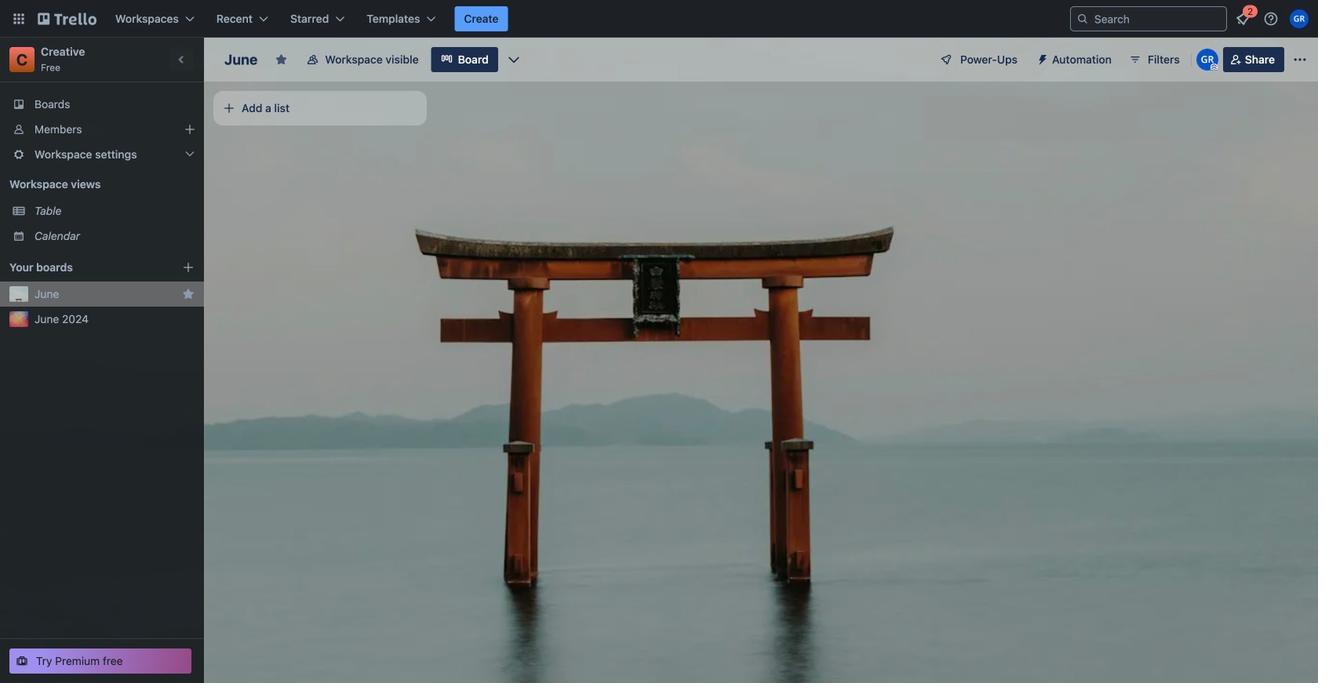 Task type: describe. For each thing, give the bounding box(es) containing it.
search image
[[1077, 13, 1089, 25]]

starred icon image
[[182, 288, 195, 301]]

Search field
[[1089, 8, 1227, 30]]

star or unstar board image
[[275, 53, 287, 66]]

add board image
[[182, 261, 195, 274]]

back to home image
[[38, 6, 97, 31]]

workspace navigation collapse icon image
[[171, 49, 193, 71]]

show menu image
[[1292, 52, 1308, 67]]

this member is an admin of this board. image
[[1211, 64, 1218, 71]]



Task type: locate. For each thing, give the bounding box(es) containing it.
primary element
[[0, 0, 1318, 38]]

Board name text field
[[217, 47, 265, 72]]

your boards with 2 items element
[[9, 258, 159, 277]]

sm image
[[1030, 47, 1052, 69]]

2 notifications image
[[1234, 9, 1252, 28]]

greg robinson (gregrobinson96) image
[[1290, 9, 1309, 28]]

customize views image
[[506, 52, 522, 67]]

greg robinson (gregrobinson96) image
[[1197, 49, 1219, 71]]

open information menu image
[[1263, 11, 1279, 27]]



Task type: vqa. For each thing, say whether or not it's contained in the screenshot.
Tremendous
no



